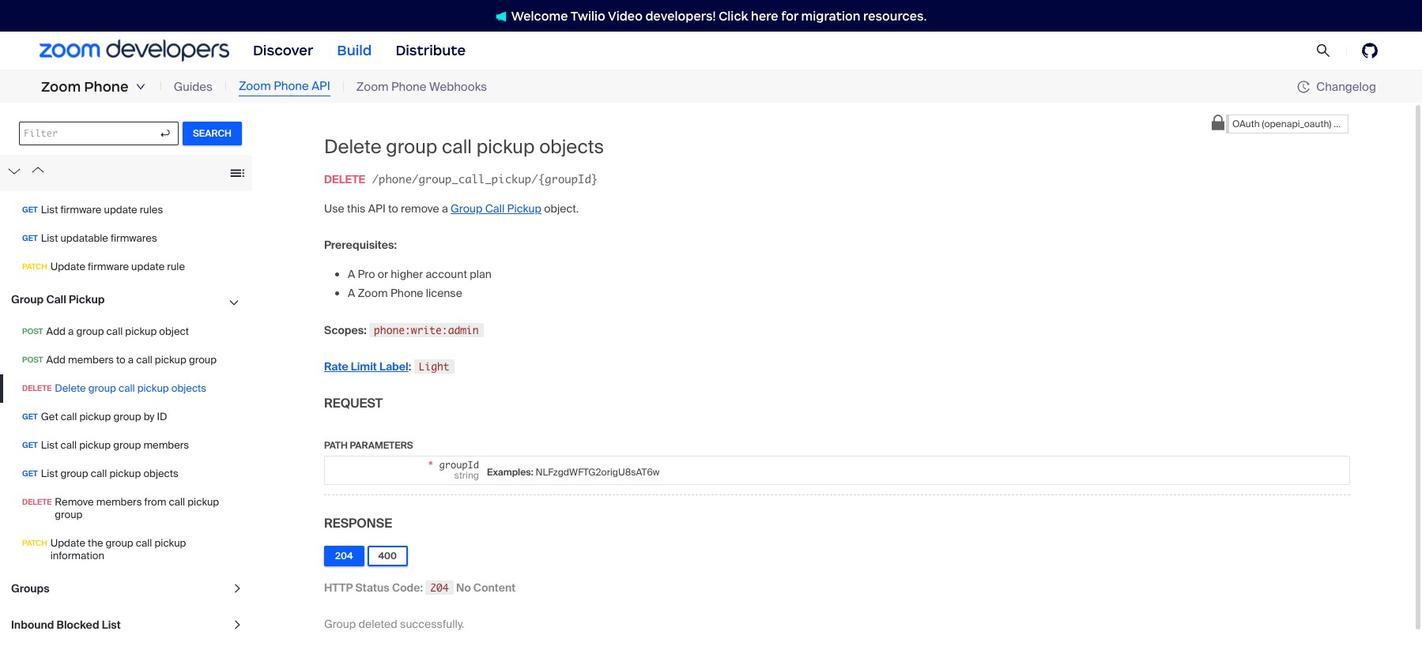 Task type: describe. For each thing, give the bounding box(es) containing it.
400
[[378, 550, 397, 563]]

zoom for zoom phone webhooks
[[356, 79, 389, 95]]

successfully.
[[400, 617, 464, 632]]

phone for zoom phone api
[[274, 78, 309, 94]]

down image
[[136, 82, 145, 92]]

group
[[324, 617, 356, 632]]

path
[[324, 439, 348, 452]]

welcome
[[511, 8, 568, 23]]

response
[[324, 515, 392, 532]]

github image
[[1363, 43, 1378, 59]]

phone for zoom phone webhooks
[[391, 79, 427, 95]]

zoom phone
[[41, 78, 129, 96]]

204 inside button
[[335, 550, 353, 563]]

204 inside http status code: 204 no content
[[430, 582, 449, 594]]

twilio
[[571, 8, 606, 23]]

group deleted successfully.
[[324, 617, 464, 632]]

video
[[608, 8, 643, 23]]

changelog link
[[1298, 79, 1377, 95]]

deleted
[[359, 617, 398, 632]]

parameters
[[350, 439, 413, 452]]

resources.
[[864, 8, 927, 23]]



Task type: locate. For each thing, give the bounding box(es) containing it.
developers!
[[646, 8, 716, 23]]

zoom for zoom phone api
[[239, 78, 271, 94]]

here
[[751, 8, 779, 23]]

zoom developer logo image
[[40, 40, 229, 61]]

3 phone from the left
[[391, 79, 427, 95]]

204 left no
[[430, 582, 449, 594]]

code:
[[392, 581, 423, 595]]

phone left the api
[[274, 78, 309, 94]]

3 zoom from the left
[[356, 79, 389, 95]]

400 button
[[367, 546, 408, 567]]

zoom for zoom phone
[[41, 78, 81, 96]]

search image
[[1317, 43, 1331, 58]]

api
[[312, 78, 330, 94]]

welcome twilio video developers! click here for migration resources. link
[[480, 8, 943, 24]]

migration
[[802, 8, 861, 23]]

for
[[782, 8, 799, 23]]

no
[[456, 581, 471, 595]]

notification image
[[496, 11, 511, 22], [496, 11, 507, 22]]

content
[[474, 581, 516, 595]]

history image
[[1298, 81, 1317, 93], [1298, 81, 1311, 93]]

phone left down image
[[84, 78, 129, 96]]

zoom phone webhooks
[[356, 79, 487, 95]]

click
[[719, 8, 749, 23]]

welcome twilio video developers! click here for migration resources.
[[511, 8, 927, 23]]

1 horizontal spatial 204
[[430, 582, 449, 594]]

request
[[324, 395, 383, 412]]

search image
[[1317, 43, 1331, 58]]

path parameters
[[324, 439, 413, 452]]

http status code: 204 no content
[[324, 581, 516, 595]]

http
[[324, 581, 353, 595]]

2 zoom from the left
[[239, 78, 271, 94]]

2 horizontal spatial zoom
[[356, 79, 389, 95]]

zoom
[[41, 78, 81, 96], [239, 78, 271, 94], [356, 79, 389, 95]]

0 vertical spatial 204
[[335, 550, 353, 563]]

changelog
[[1317, 79, 1377, 95]]

zoom phone api
[[239, 78, 330, 94]]

zoom phone webhooks link
[[356, 78, 487, 96]]

1 horizontal spatial phone
[[274, 78, 309, 94]]

204
[[335, 550, 353, 563], [430, 582, 449, 594]]

1 phone from the left
[[84, 78, 129, 96]]

guides
[[174, 79, 213, 95]]

1 zoom from the left
[[41, 78, 81, 96]]

status
[[356, 581, 390, 595]]

github image
[[1363, 43, 1378, 59]]

1 vertical spatial 204
[[430, 582, 449, 594]]

phone left webhooks
[[391, 79, 427, 95]]

phone for zoom phone
[[84, 78, 129, 96]]

webhooks
[[429, 79, 487, 95]]

0 horizontal spatial zoom
[[41, 78, 81, 96]]

0 horizontal spatial 204
[[335, 550, 353, 563]]

1 horizontal spatial zoom
[[239, 78, 271, 94]]

history image left changelog
[[1298, 81, 1311, 93]]

204 button
[[324, 546, 364, 567]]

zoom phone api link
[[239, 78, 330, 96]]

204 up http
[[335, 550, 353, 563]]

guides link
[[174, 78, 213, 96]]

2 horizontal spatial phone
[[391, 79, 427, 95]]

phone
[[84, 78, 129, 96], [274, 78, 309, 94], [391, 79, 427, 95]]

2 phone from the left
[[274, 78, 309, 94]]

0 horizontal spatial phone
[[84, 78, 129, 96]]

history image down search image on the right of page
[[1298, 81, 1317, 93]]



Task type: vqa. For each thing, say whether or not it's contained in the screenshot.
3rd zoom from the right
yes



